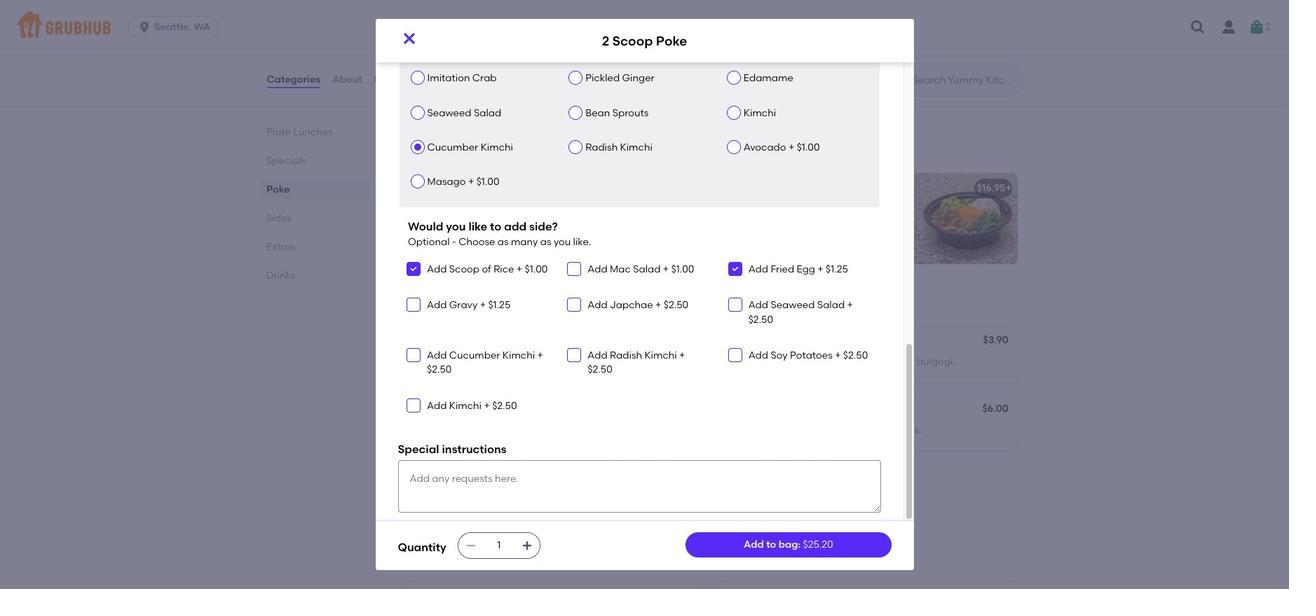 Task type: describe. For each thing, give the bounding box(es) containing it.
of inside fried rice with your choice of protein and peas, carrots, and onions.
[[535, 54, 545, 66]]

0 horizontal spatial salad
[[474, 107, 502, 119]]

poke down an
[[450, 183, 474, 194]]

additional
[[465, 145, 507, 155]]

1 vertical spatial to
[[767, 539, 777, 551]]

scoop
[[788, 202, 817, 214]]

masago + $1.00
[[427, 176, 500, 188]]

filled
[[846, 356, 869, 368]]

an
[[453, 145, 463, 155]]

wa
[[194, 21, 210, 33]]

$3.90
[[984, 335, 1009, 347]]

0 vertical spatial radish
[[586, 142, 618, 153]]

specials
[[266, 155, 306, 167]]

1 as from the left
[[498, 236, 509, 248]]

bulgogi
[[723, 336, 760, 348]]

seaweed salad
[[427, 107, 502, 119]]

kimchi right an
[[481, 142, 513, 153]]

side scoop poke
[[409, 405, 489, 416]]

0 vertical spatial cucumber
[[427, 142, 479, 153]]

side
[[409, 405, 430, 416]]

$15.50
[[662, 33, 691, 45]]

$16.95
[[977, 183, 1006, 194]]

ginger
[[622, 72, 655, 84]]

choose a third topping required - choose 1.
[[412, 29, 540, 57]]

2 tempura from the left
[[914, 54, 956, 66]]

0 vertical spatial choose
[[412, 29, 454, 42]]

scoop up peas,
[[613, 33, 653, 49]]

add for add cucumber kimchi
[[427, 350, 447, 362]]

svg image right input item quantity number field
[[522, 541, 533, 552]]

add gravy + $1.25
[[427, 300, 511, 312]]

add
[[504, 220, 527, 234]]

categories button
[[266, 55, 321, 105]]

instructions
[[442, 443, 507, 456]]

charge.
[[509, 145, 541, 155]]

$25.20
[[803, 539, 834, 551]]

svg image for add soy potatoes
[[731, 351, 740, 360]]

0 horizontal spatial and
[[409, 68, 428, 80]]

pickled ginger
[[586, 72, 655, 84]]

choice. for comes with 2 scoops of poke of your choice.
[[409, 217, 444, 229]]

in
[[601, 356, 609, 368]]

2 scoop poke image
[[599, 173, 704, 265]]

soy
[[771, 350, 788, 362]]

pickled
[[586, 72, 620, 84]]

scoop up gravy
[[449, 264, 480, 276]]

1 vertical spatial sides
[[398, 294, 438, 312]]

required
[[412, 45, 455, 57]]

house fried rice
[[409, 34, 490, 46]]

many
[[511, 236, 538, 248]]

$1.00 up "scoops"
[[477, 176, 500, 188]]

rolls.
[[901, 424, 922, 436]]

bag:
[[779, 539, 801, 551]]

scoop inside button
[[433, 405, 463, 416]]

add for add kimchi
[[427, 400, 447, 412]]

with up search icon at the top right of the page
[[892, 54, 912, 66]]

svg image for add seaweed salad
[[731, 301, 740, 310]]

svg image for add cucumber kimchi + $2.50
[[410, 351, 418, 360]]

0 vertical spatial pieces
[[780, 54, 811, 66]]

add for add radish kimchi
[[588, 350, 608, 362]]

spam
[[409, 336, 437, 348]]

Search Yummy Kitchen search field
[[911, 74, 1019, 87]]

0 horizontal spatial sides
[[266, 213, 291, 224]]

mac
[[610, 264, 631, 276]]

svg image inside main navigation "navigation"
[[1190, 19, 1207, 36]]

search icon image
[[890, 72, 907, 88]]

poke down specials
[[266, 184, 290, 196]]

comes for comes with 1 scoop of poke of your choice.
[[723, 202, 757, 214]]

optional
[[408, 236, 450, 248]]

potatoes
[[790, 350, 833, 362]]

a la carte 6 pieces shrimp tempura with tempura sauce.
[[723, 54, 989, 66]]

4 pieces. fried dumplings filled with beef bulgogi.
[[723, 356, 956, 368]]

gravy
[[449, 300, 478, 312]]

fried rice with your choice of protein and peas, carrots, and onions.
[[409, 54, 669, 80]]

musubi
[[440, 336, 474, 348]]

add for add japchae
[[588, 300, 608, 312]]

- inside would you like to add side? optional - choose as many as you like.
[[452, 236, 456, 248]]

$1.00 up add japchae + $2.50
[[672, 264, 695, 276]]

svg image for add scoop of rice
[[410, 265, 418, 274]]

with inside fried rice with your choice of protein and peas, carrots, and onions.
[[455, 54, 475, 66]]

2 inside 2 button
[[1266, 21, 1271, 33]]

1 horizontal spatial $1.25
[[826, 264, 849, 276]]

2 vertical spatial and
[[824, 424, 843, 436]]

$2.50 for add radish kimchi + $2.50
[[588, 364, 613, 376]]

fried down mandu at right
[[767, 356, 791, 368]]

$2.50 for add soy potatoes + $2.50
[[844, 350, 868, 362]]

choice
[[501, 54, 533, 66]]

poke up carrots,
[[656, 33, 688, 49]]

avocado
[[744, 142, 787, 153]]

svg image for seattle, wa
[[138, 20, 152, 34]]

imitation
[[427, 72, 470, 84]]

Input item quantity number field
[[484, 534, 515, 559]]

la
[[733, 54, 742, 66]]

0 vertical spatial rice
[[469, 34, 490, 46]]

$16.95 +
[[977, 183, 1012, 194]]

add scoop of rice + $1.00
[[427, 264, 548, 276]]

svg image for 2
[[1249, 19, 1266, 36]]

6
[[772, 54, 778, 66]]

fried left "egg" on the top right of the page
[[771, 264, 795, 276]]

2 button
[[1249, 15, 1271, 40]]

your for comes with 1 scoop of poke of your choice.
[[869, 202, 889, 214]]

add fried egg + $1.25
[[749, 264, 849, 276]]

add to bag: $25.20
[[744, 539, 834, 551]]

a
[[723, 54, 730, 66]]

imitation crab
[[427, 72, 497, 84]]

seattle,
[[154, 21, 191, 33]]

side?
[[530, 220, 558, 234]]

seattle, wa button
[[128, 16, 225, 39]]

about button
[[332, 55, 363, 105]]

sides
[[417, 145, 438, 155]]

would you like to add side? optional - choose as many as you like.
[[408, 220, 591, 248]]

like
[[469, 220, 488, 234]]

japchae
[[610, 300, 653, 312]]

add cucumber kimchi + $2.50
[[427, 350, 543, 376]]

bean sprouts
[[586, 107, 649, 119]]

add soy potatoes + $2.50
[[749, 350, 868, 362]]

+ inside the add cucumber kimchi + $2.50
[[538, 350, 543, 362]]

1.
[[503, 45, 509, 57]]

add japchae + $2.50
[[588, 300, 689, 312]]

add for add soy potatoes
[[749, 350, 769, 362]]

shrimp
[[813, 54, 846, 66]]

spam musubi
[[409, 336, 474, 348]]

2 inside comes with 2 scoops of poke of your choice.
[[468, 202, 473, 214]]

svg image for add mac salad + $1.00
[[570, 265, 579, 274]]

fried
[[777, 424, 798, 436]]

svg image for add japchae
[[570, 301, 579, 310]]

$1.00 down many in the top left of the page
[[525, 264, 548, 276]]

0 horizontal spatial you
[[446, 220, 466, 234]]

svg image for add kimchi
[[410, 402, 418, 410]]

egg
[[880, 424, 898, 436]]

kimchi inside add radish kimchi + $2.50
[[645, 350, 677, 362]]

cucumber kimchi
[[427, 142, 513, 153]]

$2.50 for add seaweed salad + $2.50
[[749, 314, 774, 326]]

third
[[467, 29, 493, 42]]

kimchi up "avocado"
[[744, 107, 776, 119]]

your for comes with 2 scoops of poke of your choice.
[[561, 202, 582, 214]]

special
[[398, 443, 439, 456]]

wrapped
[[555, 356, 598, 368]]

1 tempura from the left
[[848, 54, 890, 66]]

sprouts
[[613, 107, 649, 119]]

with left "beef"
[[871, 356, 891, 368]]

1 horizontal spatial rice
[[535, 356, 553, 368]]

add for add gravy
[[427, 300, 447, 312]]



Task type: vqa. For each thing, say whether or not it's contained in the screenshot.
bottom -
yes



Task type: locate. For each thing, give the bounding box(es) containing it.
add
[[398, 145, 415, 155], [427, 264, 447, 276], [588, 264, 608, 276], [749, 264, 769, 276], [427, 300, 447, 312], [588, 300, 608, 312], [749, 300, 769, 312], [427, 350, 447, 362], [588, 350, 608, 362], [749, 350, 769, 362], [427, 400, 447, 412], [744, 539, 764, 551]]

poke up sides
[[398, 125, 435, 143]]

0 vertical spatial to
[[490, 220, 502, 234]]

add down 'bulgogi mandu'
[[749, 350, 769, 362]]

poke inside side scoop poke button
[[466, 405, 489, 416]]

0 horizontal spatial as
[[498, 236, 509, 248]]

2
[[1266, 21, 1271, 33], [602, 33, 610, 49], [409, 183, 415, 194], [468, 202, 473, 214], [723, 424, 729, 436]]

svg image
[[1249, 19, 1266, 36], [138, 20, 152, 34], [401, 30, 418, 47], [410, 265, 418, 274], [570, 301, 579, 310], [731, 301, 740, 310], [570, 351, 579, 360], [731, 351, 740, 360], [410, 402, 418, 410], [465, 541, 477, 552]]

2 poke from the left
[[831, 202, 855, 214]]

fried down house
[[409, 54, 433, 66]]

1 poke from the left
[[524, 202, 547, 214]]

add inside poke add sides for an additional charge.
[[398, 145, 415, 155]]

grilled spam on seasoned rice wrapped in nori.
[[409, 356, 632, 368]]

radish
[[586, 142, 618, 153], [610, 350, 642, 362]]

1 horizontal spatial comes
[[723, 202, 757, 214]]

about
[[333, 74, 362, 85]]

kimchi up the instructions
[[449, 400, 482, 412]]

comes for comes with 2 scoops of poke of your choice.
[[409, 202, 443, 214]]

1 choice. from the left
[[409, 217, 444, 229]]

add mac salad + $1.00
[[588, 264, 695, 276]]

seaweed
[[427, 107, 472, 119], [771, 300, 815, 312]]

crab
[[473, 72, 497, 84]]

gyoza button
[[401, 464, 704, 520]]

0 horizontal spatial your
[[478, 54, 498, 66]]

of
[[535, 54, 545, 66], [512, 202, 521, 214], [549, 202, 559, 214], [819, 202, 829, 214], [857, 202, 866, 214], [482, 264, 491, 276], [765, 424, 774, 436]]

radish down bean at the top
[[586, 142, 618, 153]]

on
[[472, 356, 484, 368]]

add for add seaweed salad
[[749, 300, 769, 312]]

0 vertical spatial and
[[583, 54, 602, 66]]

0 vertical spatial extras
[[266, 241, 295, 253]]

to
[[490, 220, 502, 234], [767, 539, 777, 551]]

to right like at the top left of page
[[490, 220, 502, 234]]

with left 1
[[760, 202, 780, 214]]

pieces right 6
[[780, 54, 811, 66]]

+ inside add seaweed salad + $2.50
[[848, 300, 853, 312]]

and down required
[[409, 68, 428, 80]]

comes with 2 scoops of poke of your choice.
[[409, 202, 582, 229]]

2 as from the left
[[541, 236, 552, 248]]

scoop
[[613, 33, 653, 49], [417, 183, 448, 194], [449, 264, 480, 276], [433, 405, 463, 416]]

masago
[[427, 176, 466, 188]]

0 horizontal spatial rice
[[469, 34, 490, 46]]

0 horizontal spatial extras
[[266, 241, 295, 253]]

choice. inside comes with 2 scoops of poke of your choice.
[[409, 217, 444, 229]]

- inside choose a third topping required - choose 1.
[[457, 45, 462, 57]]

korean fried chicken special image
[[913, 0, 1018, 13]]

as down add
[[498, 236, 509, 248]]

svg image for add gravy + $1.25
[[410, 301, 418, 310]]

kimchi inside the add cucumber kimchi + $2.50
[[503, 350, 535, 362]]

lunches
[[293, 126, 333, 138]]

- right optional
[[452, 236, 456, 248]]

0 vertical spatial seaweed
[[427, 107, 472, 119]]

1 horizontal spatial choice.
[[723, 217, 758, 229]]

1 vertical spatial seaweed
[[771, 300, 815, 312]]

$2.50 inside add radish kimchi + $2.50
[[588, 364, 613, 376]]

plate lunches
[[266, 126, 333, 138]]

1 vertical spatial and
[[409, 68, 428, 80]]

poke for scoop
[[831, 202, 855, 214]]

add down optional
[[427, 264, 447, 276]]

your inside 'comes with 1 scoop of poke of your choice.'
[[869, 202, 889, 214]]

quantity
[[398, 542, 447, 555]]

0 vertical spatial sides
[[266, 213, 291, 224]]

and up pickled
[[583, 54, 602, 66]]

as down side?
[[541, 236, 552, 248]]

sides up spam
[[398, 294, 438, 312]]

pieces left fried
[[731, 424, 762, 436]]

1 horizontal spatial seaweed
[[771, 300, 815, 312]]

1 vertical spatial salad
[[633, 264, 661, 276]]

bulgogi mandu
[[723, 336, 796, 348]]

rice inside fried rice with your choice of protein and peas, carrots, and onions.
[[435, 54, 453, 66]]

radish kimchi
[[586, 142, 653, 153]]

0 vertical spatial rice
[[435, 54, 453, 66]]

dumplings
[[793, 356, 844, 368]]

1 vertical spatial 2 scoop poke
[[409, 183, 474, 194]]

0 horizontal spatial 2 scoop poke
[[409, 183, 474, 194]]

add inside the add cucumber kimchi + $2.50
[[427, 350, 447, 362]]

0 horizontal spatial rice
[[435, 54, 453, 66]]

poke add sides for an additional charge.
[[398, 125, 541, 155]]

svg image left 2 button
[[1190, 19, 1207, 36]]

veggie
[[845, 424, 877, 436]]

comes inside comes with 2 scoops of poke of your choice.
[[409, 202, 443, 214]]

0 horizontal spatial pieces
[[731, 424, 762, 436]]

poke inside 'comes with 1 scoop of poke of your choice.'
[[831, 202, 855, 214]]

you left like at the top left of page
[[446, 220, 466, 234]]

seaweed down add fried egg + $1.25
[[771, 300, 815, 312]]

2 horizontal spatial your
[[869, 202, 889, 214]]

and right pork
[[824, 424, 843, 436]]

0 vertical spatial salad
[[474, 107, 502, 119]]

kimchi right nori. on the left bottom
[[645, 350, 677, 362]]

1 horizontal spatial your
[[561, 202, 582, 214]]

$2.50 inside the add cucumber kimchi + $2.50
[[427, 364, 452, 376]]

protein
[[547, 54, 581, 66]]

categories
[[267, 74, 321, 85]]

0 horizontal spatial poke
[[524, 202, 547, 214]]

seaweed inside add seaweed salad + $2.50
[[771, 300, 815, 312]]

0 horizontal spatial to
[[490, 220, 502, 234]]

special instructions
[[398, 443, 507, 456]]

$1.25
[[826, 264, 849, 276], [488, 300, 511, 312]]

your inside comes with 2 scoops of poke of your choice.
[[561, 202, 582, 214]]

1 vertical spatial pieces
[[731, 424, 762, 436]]

egg
[[797, 264, 816, 276]]

add radish kimchi + $2.50
[[588, 350, 686, 376]]

add left sides
[[398, 145, 415, 155]]

scoop down sides
[[417, 183, 448, 194]]

1
[[782, 202, 786, 214]]

main navigation navigation
[[0, 0, 1290, 55]]

for
[[440, 145, 451, 155]]

poke up the instructions
[[466, 405, 489, 416]]

seasoned
[[487, 356, 533, 368]]

comes up would
[[409, 202, 443, 214]]

cucumber inside the add cucumber kimchi + $2.50
[[449, 350, 500, 362]]

pieces
[[780, 54, 811, 66], [731, 424, 762, 436]]

add left japchae
[[588, 300, 608, 312]]

1 vertical spatial choose
[[464, 45, 500, 57]]

reviews
[[374, 74, 413, 85]]

comes inside 'comes with 1 scoop of poke of your choice.'
[[723, 202, 757, 214]]

0 horizontal spatial choice.
[[409, 217, 444, 229]]

0 horizontal spatial $1.25
[[488, 300, 511, 312]]

carrots,
[[633, 54, 669, 66]]

add up 'bulgogi mandu'
[[749, 300, 769, 312]]

pieces.
[[731, 356, 765, 368]]

rice left "wrapped"
[[535, 356, 553, 368]]

fried
[[442, 34, 466, 46], [409, 54, 433, 66], [771, 264, 795, 276], [767, 356, 791, 368]]

fried inside fried rice with your choice of protein and peas, carrots, and onions.
[[409, 54, 433, 66]]

1 horizontal spatial 2 scoop poke
[[602, 33, 688, 49]]

poke for scoops
[[524, 202, 547, 214]]

2 scoop poke up carrots,
[[602, 33, 688, 49]]

$1.25 right gravy
[[488, 300, 511, 312]]

2 horizontal spatial and
[[824, 424, 843, 436]]

0 vertical spatial you
[[446, 220, 466, 234]]

fried left the third
[[442, 34, 466, 46]]

0 vertical spatial 2 scoop poke
[[602, 33, 688, 49]]

choose down like at the top left of page
[[459, 236, 495, 248]]

add for add scoop of rice
[[427, 264, 447, 276]]

add for add fried egg
[[749, 264, 769, 276]]

0 horizontal spatial seaweed
[[427, 107, 472, 119]]

your inside fried rice with your choice of protein and peas, carrots, and onions.
[[478, 54, 498, 66]]

svg image down spam
[[410, 351, 418, 360]]

salad down add fried egg + $1.25
[[818, 300, 845, 312]]

choice. inside 'comes with 1 scoop of poke of your choice.'
[[723, 217, 758, 229]]

1 horizontal spatial you
[[554, 236, 571, 248]]

bulgogi.
[[917, 356, 956, 368]]

spam
[[443, 356, 470, 368]]

svg image inside 'seattle, wa' 'button'
[[138, 20, 152, 34]]

radish right in on the left bottom of page
[[610, 350, 642, 362]]

topping
[[496, 29, 540, 42]]

sides
[[266, 213, 291, 224], [398, 294, 438, 312]]

svg image inside 2 button
[[1249, 19, 1266, 36]]

gyoza
[[409, 473, 440, 485]]

as
[[498, 236, 509, 248], [541, 236, 552, 248]]

rice up "onions."
[[435, 54, 453, 66]]

$2.50
[[664, 300, 689, 312], [749, 314, 774, 326], [844, 350, 868, 362], [427, 364, 452, 376], [588, 364, 613, 376], [492, 400, 517, 412]]

scoops
[[476, 202, 509, 214]]

like.
[[573, 236, 591, 248]]

2 vertical spatial choose
[[459, 236, 495, 248]]

$2.50 for add cucumber kimchi + $2.50
[[427, 364, 452, 376]]

1 vertical spatial radish
[[610, 350, 642, 362]]

Special instructions text field
[[398, 461, 881, 513]]

0 horizontal spatial -
[[452, 236, 456, 248]]

and
[[583, 54, 602, 66], [409, 68, 428, 80], [824, 424, 843, 436]]

svg image for add fried egg + $1.25
[[731, 265, 740, 274]]

0 horizontal spatial comes
[[409, 202, 443, 214]]

extras
[[266, 241, 295, 253], [398, 549, 444, 567]]

poke up side?
[[524, 202, 547, 214]]

mandu
[[762, 336, 796, 348]]

2 vertical spatial salad
[[818, 300, 845, 312]]

1 vertical spatial you
[[554, 236, 571, 248]]

salad for add mac salad
[[633, 264, 661, 276]]

2 choice. from the left
[[723, 217, 758, 229]]

choose inside would you like to add side? optional - choose as many as you like.
[[459, 236, 495, 248]]

add inside add radish kimchi + $2.50
[[588, 350, 608, 362]]

salad up poke add sides for an additional charge.
[[474, 107, 502, 119]]

1 vertical spatial rice
[[535, 356, 553, 368]]

with down masago + $1.00
[[445, 202, 465, 214]]

rice
[[435, 54, 453, 66], [535, 356, 553, 368]]

cucumber
[[427, 142, 479, 153], [449, 350, 500, 362]]

add kimchi + $2.50
[[427, 400, 517, 412]]

1 horizontal spatial salad
[[633, 264, 661, 276]]

salad
[[474, 107, 502, 119], [633, 264, 661, 276], [818, 300, 845, 312]]

1 horizontal spatial extras
[[398, 549, 444, 567]]

you
[[446, 220, 466, 234], [554, 236, 571, 248]]

add down grilled
[[427, 400, 447, 412]]

poke inside comes with 2 scoops of poke of your choice.
[[524, 202, 547, 214]]

choice.
[[409, 217, 444, 229], [723, 217, 758, 229]]

add left nori. on the left bottom
[[588, 350, 608, 362]]

$6.00
[[983, 403, 1009, 415]]

$1.25 right "egg" on the top right of the page
[[826, 264, 849, 276]]

add left the mac
[[588, 264, 608, 276]]

rice down many in the top left of the page
[[494, 264, 514, 276]]

1 vertical spatial rice
[[494, 264, 514, 276]]

1 horizontal spatial -
[[457, 45, 462, 57]]

drinks
[[266, 270, 295, 282]]

kimchi right on
[[503, 350, 535, 362]]

1 vertical spatial cucumber
[[449, 350, 500, 362]]

sides up drinks
[[266, 213, 291, 224]]

peas,
[[605, 54, 631, 66]]

salad right the mac
[[633, 264, 661, 276]]

add down spam musubi
[[427, 350, 447, 362]]

rice right a
[[469, 34, 490, 46]]

choose up required
[[412, 29, 454, 42]]

- down a
[[457, 45, 462, 57]]

with
[[455, 54, 475, 66], [892, 54, 912, 66], [445, 202, 465, 214], [760, 202, 780, 214], [871, 356, 891, 368]]

with up imitation crab
[[455, 54, 475, 66]]

1 vertical spatial -
[[452, 236, 456, 248]]

avocado + $1.00
[[744, 142, 820, 153]]

1 vertical spatial $1.25
[[488, 300, 511, 312]]

radish inside add radish kimchi + $2.50
[[610, 350, 642, 362]]

comes left 1
[[723, 202, 757, 214]]

+
[[789, 142, 795, 153], [468, 176, 474, 188], [1006, 183, 1012, 194], [517, 264, 523, 276], [663, 264, 669, 276], [818, 264, 824, 276], [480, 300, 486, 312], [656, 300, 662, 312], [848, 300, 853, 312], [538, 350, 543, 362], [680, 350, 686, 362], [835, 350, 841, 362], [484, 400, 490, 412]]

1 horizontal spatial to
[[767, 539, 777, 551]]

svg image
[[1190, 19, 1207, 36], [570, 265, 579, 274], [731, 265, 740, 274], [410, 301, 418, 310], [410, 351, 418, 360], [522, 541, 533, 552]]

$12.00
[[979, 33, 1009, 45]]

with inside 'comes with 1 scoop of poke of your choice.'
[[760, 202, 780, 214]]

0 horizontal spatial tempura
[[848, 54, 890, 66]]

1 horizontal spatial tempura
[[914, 54, 956, 66]]

seaweed up poke add sides for an additional charge.
[[427, 107, 472, 119]]

1 horizontal spatial rice
[[494, 264, 514, 276]]

your
[[478, 54, 498, 66], [561, 202, 582, 214], [869, 202, 889, 214]]

1 vertical spatial extras
[[398, 549, 444, 567]]

2 horizontal spatial salad
[[818, 300, 845, 312]]

$2.50 inside add seaweed salad + $2.50
[[749, 314, 774, 326]]

1 horizontal spatial pieces
[[780, 54, 811, 66]]

add for add mac salad
[[588, 264, 608, 276]]

salad for add seaweed salad
[[818, 300, 845, 312]]

svg image left add fried egg + $1.25
[[731, 265, 740, 274]]

add inside add seaweed salad + $2.50
[[749, 300, 769, 312]]

choose down the third
[[464, 45, 500, 57]]

reviews button
[[374, 55, 414, 105]]

tempura right shrimp
[[848, 54, 890, 66]]

1 horizontal spatial as
[[541, 236, 552, 248]]

add left bag:
[[744, 539, 764, 551]]

add seaweed salad + $2.50
[[749, 300, 853, 326]]

svg image up spam
[[410, 301, 418, 310]]

2 comes from the left
[[723, 202, 757, 214]]

side scoop poke button
[[401, 395, 704, 452]]

choice. for comes with 1 scoop of poke of your choice.
[[723, 217, 758, 229]]

+ inside add radish kimchi + $2.50
[[680, 350, 686, 362]]

1 comes from the left
[[409, 202, 443, 214]]

1 horizontal spatial poke
[[831, 202, 855, 214]]

to left bag:
[[767, 539, 777, 551]]

tempura up search yummy kitchen search box
[[914, 54, 956, 66]]

you left like.
[[554, 236, 571, 248]]

2 scoop poke down for
[[409, 183, 474, 194]]

grilled
[[409, 356, 440, 368]]

add left "egg" on the top right of the page
[[749, 264, 769, 276]]

svg image for add radish kimchi
[[570, 351, 579, 360]]

svg image for 2 scoop poke
[[401, 30, 418, 47]]

salad inside add seaweed salad + $2.50
[[818, 300, 845, 312]]

0 vertical spatial -
[[457, 45, 462, 57]]

poke right scoop
[[831, 202, 855, 214]]

with inside comes with 2 scoops of poke of your choice.
[[445, 202, 465, 214]]

add left gravy
[[427, 300, 447, 312]]

1 horizontal spatial and
[[583, 54, 602, 66]]

scoop right side
[[433, 405, 463, 416]]

0 vertical spatial $1.25
[[826, 264, 849, 276]]

1 horizontal spatial sides
[[398, 294, 438, 312]]

to inside would you like to add side? optional - choose as many as you like.
[[490, 220, 502, 234]]

kimchi down sprouts at the top of the page
[[620, 142, 653, 153]]

plate
[[266, 126, 291, 138]]

2 scoop poke
[[602, 33, 688, 49], [409, 183, 474, 194]]

$1.00 right "avocado"
[[797, 142, 820, 153]]

svg image down like.
[[570, 265, 579, 274]]

poke inside poke add sides for an additional charge.
[[398, 125, 435, 143]]

-
[[457, 45, 462, 57], [452, 236, 456, 248]]

1 scoop poke image
[[913, 173, 1018, 265]]



